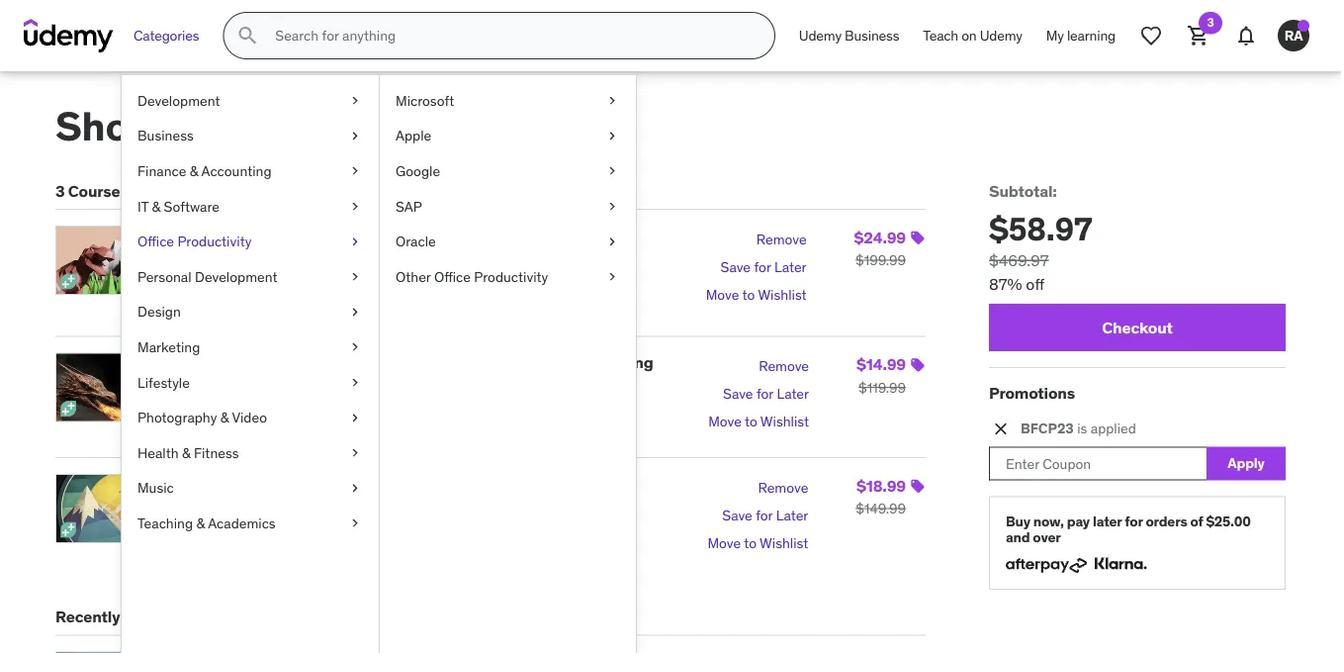 Task type: describe. For each thing, give the bounding box(es) containing it.
in
[[132, 181, 145, 201]]

1 horizontal spatial unity
[[534, 352, 573, 372]]

shopping
[[55, 101, 238, 151]]

to for $24.99
[[743, 286, 755, 304]]

udemy image
[[24, 19, 114, 52]]

0 vertical spatial recently
[[329, 276, 377, 292]]

61,244 ratings element
[[489, 276, 571, 293]]

1 vertical spatial cart
[[149, 181, 180, 201]]

submit search image
[[236, 24, 260, 47]]

health & fitness link
[[122, 435, 379, 471]]

xsmall image for teaching & academics
[[347, 514, 363, 533]]

wishlist image
[[1140, 24, 1164, 47]]

1 vertical spatial save
[[723, 385, 754, 403]]

buy now, pay later for orders of $25.00 and over
[[1006, 512, 1252, 546]]

combat
[[266, 352, 325, 372]]

xsmall image for apple
[[605, 126, 620, 146]]

small image
[[992, 419, 1011, 439]]

rpg core combat creator: learn intermediate unity c# coding link
[[192, 352, 654, 372]]

marketing link
[[122, 330, 379, 365]]

remove button for $18.99
[[758, 474, 809, 502]]

xsmall image for personal development
[[347, 267, 363, 287]]

learning
[[1068, 26, 1116, 44]]

finance & accounting
[[138, 162, 272, 180]]

wishlisted
[[123, 607, 199, 627]]

checkout button
[[990, 304, 1286, 351]]

1 vertical spatial remove save for later move to wishlist
[[709, 357, 810, 431]]

all
[[369, 304, 382, 319]]

over
[[1033, 529, 1061, 546]]

it & software link
[[122, 189, 379, 224]]

complete blender creator: learn 3d modelling for beginners by gamedev.tv team and 2 others
[[192, 225, 636, 265]]

xsmall image for health & fitness
[[347, 443, 363, 463]]

finance & accounting link
[[122, 154, 379, 189]]

1 vertical spatial development
[[195, 268, 278, 285]]

remove button for $24.99
[[757, 226, 807, 254]]

& for accounting
[[190, 162, 198, 180]]

photography & video
[[138, 409, 267, 426]]

sap link
[[380, 189, 636, 224]]

87%
[[990, 274, 1023, 294]]

later for $24.99
[[775, 258, 807, 276]]

other office productivity link
[[380, 259, 636, 294]]

xsmall image for other office productivity
[[605, 267, 620, 287]]

Search for anything text field
[[271, 19, 751, 52]]

levels
[[385, 304, 419, 319]]

for for remove "button" for $18.99
[[756, 506, 773, 524]]

xsmall image for finance & accounting
[[347, 161, 363, 181]]

xsmall image for office productivity
[[347, 232, 363, 251]]

development link
[[122, 83, 379, 118]]

later
[[1093, 512, 1123, 530]]

wishlist for $18.99
[[760, 534, 809, 552]]

2
[[329, 249, 336, 265]]

accounting
[[201, 162, 272, 180]]

move to wishlist button for $24.99
[[706, 281, 807, 309]]

1 vertical spatial wishlist
[[761, 413, 810, 431]]

(61,244 ratings)
[[489, 277, 571, 292]]

you have alerts image
[[1298, 20, 1310, 32]]

xsmall image for oracle
[[605, 232, 620, 251]]

personal development link
[[122, 259, 379, 294]]

save for later button for $24.99
[[721, 254, 807, 281]]

personal development
[[138, 268, 278, 285]]

(101,541
[[367, 525, 408, 540]]

0 vertical spatial productivity
[[178, 232, 252, 250]]

hours
[[244, 425, 274, 441]]

xsmall image for business
[[347, 126, 363, 146]]

categories
[[134, 26, 199, 44]]

design link
[[122, 294, 379, 330]]

ratings) for complete c# unity game developer 2d
[[411, 525, 451, 540]]

0 vertical spatial cart
[[246, 101, 326, 151]]

teach on udemy
[[924, 26, 1023, 44]]

save for later button for $18.99
[[723, 502, 809, 529]]

for for remove "button" corresponding to $24.99
[[754, 258, 771, 276]]

10,879 ratings element
[[288, 400, 370, 417]]

orders
[[1146, 512, 1188, 530]]

later for $18.99
[[776, 506, 809, 524]]

bfcp23
[[1021, 419, 1074, 437]]

apply
[[1228, 454, 1265, 472]]

courses
[[68, 181, 128, 201]]

0 vertical spatial development
[[138, 92, 220, 109]]

game
[[334, 473, 377, 493]]

learn inside complete blender creator: learn 3d modelling for beginners by gamedev.tv team and 2 others
[[391, 225, 432, 245]]

(10,879 ratings)
[[288, 401, 370, 416]]

xsmall image for design
[[347, 302, 363, 322]]

all levels
[[369, 304, 419, 319]]

0 horizontal spatial recently
[[55, 607, 120, 627]]

google link
[[380, 154, 636, 189]]

$119.99
[[859, 378, 906, 396]]

shopping cart
[[55, 101, 326, 151]]

1 horizontal spatial productivity
[[474, 268, 549, 285]]

xsmall image for music
[[347, 478, 363, 498]]

& for video
[[220, 409, 229, 426]]

(101,541 ratings)
[[367, 525, 451, 540]]

remove save for later move to wishlist for $24.99
[[706, 230, 807, 304]]

it
[[138, 197, 149, 215]]

3 for 3 courses in cart
[[55, 181, 65, 201]]

teaching
[[138, 514, 193, 532]]

1 vertical spatial to
[[745, 413, 758, 431]]

music
[[138, 479, 174, 497]]

$469.97
[[990, 250, 1049, 270]]

video
[[232, 409, 267, 426]]

ratings) inside 10,879 ratings element
[[330, 401, 370, 416]]

xsmall image for photography & video
[[347, 408, 363, 427]]

for inside complete blender creator: learn 3d modelling for beginners by gamedev.tv team and 2 others
[[536, 225, 557, 245]]

xsmall image for sap
[[605, 197, 620, 216]]

sap
[[396, 197, 422, 215]]

photography
[[138, 409, 217, 426]]

core
[[228, 352, 263, 372]]

fitness
[[194, 444, 239, 462]]

academics
[[208, 514, 276, 532]]

business link
[[122, 118, 379, 154]]

microsoft link
[[380, 83, 636, 118]]

save for $24.99
[[721, 258, 751, 276]]

apple
[[396, 127, 432, 145]]

wishlist for $24.99
[[758, 286, 807, 304]]

of
[[1191, 512, 1204, 530]]

software
[[164, 197, 220, 215]]

business inside business link
[[138, 127, 194, 145]]

$199.99
[[856, 252, 906, 269]]

$18.99 $149.99
[[856, 475, 906, 518]]

checkout
[[1103, 317, 1173, 338]]

remove for $24.99
[[757, 230, 807, 248]]

intermediate
[[435, 352, 531, 372]]

team
[[275, 249, 304, 265]]

business inside udemy business link
[[845, 26, 900, 44]]

office productivity link
[[122, 224, 379, 259]]

oracle
[[396, 232, 436, 250]]

on
[[962, 26, 977, 44]]

now,
[[1034, 512, 1065, 530]]

marketing
[[138, 338, 200, 356]]



Task type: locate. For each thing, give the bounding box(es) containing it.
xsmall image inside microsoft link
[[605, 91, 620, 110]]

0 vertical spatial remove
[[757, 230, 807, 248]]

design
[[138, 303, 181, 321]]

to for $18.99
[[744, 534, 757, 552]]

other office productivity
[[396, 268, 549, 285]]

1 complete from the top
[[192, 225, 264, 245]]

0 vertical spatial wishlist
[[758, 286, 807, 304]]

remove left the '$18.99'
[[758, 479, 809, 496]]

creator: up others
[[328, 225, 388, 245]]

1 vertical spatial move
[[709, 413, 742, 431]]

0 vertical spatial move
[[706, 286, 740, 304]]

1 horizontal spatial recently
[[329, 276, 377, 292]]

complete c# unity game developer 2d link
[[192, 473, 479, 493]]

2 vertical spatial ratings)
[[411, 525, 451, 540]]

learn
[[391, 225, 432, 245], [391, 352, 432, 372]]

coupon icon image for $24.99
[[910, 230, 926, 246]]

google
[[396, 162, 440, 180]]

2 horizontal spatial 4.7
[[393, 275, 412, 293]]

xsmall image inside 'personal development' link
[[347, 267, 363, 287]]

2 vertical spatial wishlist
[[760, 534, 809, 552]]

$24.99
[[855, 227, 906, 248]]

& right "health" on the left of page
[[182, 444, 191, 462]]

0 vertical spatial 4.7
[[393, 275, 412, 293]]

categories button
[[122, 12, 211, 59]]

coupon icon image
[[910, 230, 926, 246], [910, 357, 926, 373], [910, 478, 926, 494]]

0 horizontal spatial 3
[[55, 181, 65, 201]]

2 creator: from the top
[[328, 352, 388, 372]]

photography & video link
[[122, 400, 379, 435]]

developer
[[380, 473, 455, 493]]

learn down levels
[[391, 352, 432, 372]]

remove button left $24.99
[[757, 226, 807, 254]]

xsmall image inside music link
[[347, 478, 363, 498]]

rpg
[[192, 352, 225, 372]]

xsmall image for microsoft
[[605, 91, 620, 110]]

bestseller down music link
[[200, 524, 255, 540]]

xsmall image inside other office productivity link
[[605, 267, 620, 287]]

blender
[[267, 225, 325, 245]]

it & software
[[138, 197, 220, 215]]

2d
[[458, 473, 479, 493]]

1 vertical spatial remove
[[759, 357, 810, 375]]

2 vertical spatial to
[[744, 534, 757, 552]]

0 vertical spatial complete
[[192, 225, 264, 245]]

1 vertical spatial bestseller
[[200, 524, 255, 540]]

4.7 up "27.5"
[[192, 399, 211, 417]]

promotions
[[990, 383, 1076, 403]]

xsmall image for it & software
[[347, 197, 363, 216]]

save for $18.99
[[723, 506, 753, 524]]

1 horizontal spatial udemy
[[980, 26, 1023, 44]]

move to wishlist button for $18.99
[[708, 529, 809, 557]]

0 horizontal spatial c#
[[267, 473, 288, 493]]

subtotal: $58.97 $469.97 87% off
[[990, 181, 1093, 294]]

development down the gamedev.tv
[[195, 268, 278, 285]]

0 vertical spatial business
[[845, 26, 900, 44]]

notifications image
[[1235, 24, 1259, 47]]

complete c# unity game developer 2d
[[192, 473, 479, 493]]

productivity
[[178, 232, 252, 250], [474, 268, 549, 285]]

klarna image
[[1095, 554, 1148, 573]]

complete for complete blender creator: learn 3d modelling for beginners by gamedev.tv team and 2 others
[[192, 225, 264, 245]]

& right finance
[[190, 162, 198, 180]]

xsmall image inside apple link
[[605, 126, 620, 146]]

later left $199.99
[[775, 258, 807, 276]]

2 vertical spatial save
[[723, 506, 753, 524]]

0 vertical spatial coupon icon image
[[910, 230, 926, 246]]

3 left the notifications icon
[[1208, 15, 1215, 30]]

remove button left '$14.99'
[[759, 353, 810, 380]]

1 horizontal spatial 4.7
[[271, 523, 290, 541]]

remove save for later move to wishlist for $18.99
[[708, 479, 809, 552]]

and inside complete blender creator: learn 3d modelling for beginners by gamedev.tv team and 2 others
[[306, 249, 326, 265]]

0 vertical spatial creator:
[[328, 225, 388, 245]]

2 vertical spatial move to wishlist button
[[708, 529, 809, 557]]

3 coupon icon image from the top
[[910, 478, 926, 494]]

creator:
[[328, 225, 388, 245], [328, 352, 388, 372]]

2 complete from the top
[[192, 473, 264, 493]]

xsmall image inside business link
[[347, 126, 363, 146]]

0 vertical spatial 3
[[1208, 15, 1215, 30]]

0 horizontal spatial business
[[138, 127, 194, 145]]

ratings) for complete blender creator: learn 3d modelling for beginners
[[531, 277, 571, 292]]

productivity down oracle "link"
[[474, 268, 549, 285]]

1 vertical spatial move to wishlist button
[[709, 408, 810, 436]]

2 vertical spatial remove
[[758, 479, 809, 496]]

office right other
[[434, 268, 471, 285]]

xsmall image inside "development" link
[[347, 91, 363, 110]]

1 bestseller from the top
[[200, 276, 255, 292]]

xsmall image inside marketing link
[[347, 338, 363, 357]]

office productivity
[[138, 232, 252, 250]]

recently wishlisted
[[55, 607, 199, 627]]

1 vertical spatial creator:
[[328, 352, 388, 372]]

c# left coding
[[576, 352, 597, 372]]

0 vertical spatial c#
[[576, 352, 597, 372]]

complete inside complete blender creator: learn 3d modelling for beginners by gamedev.tv team and 2 others
[[192, 225, 264, 245]]

xsmall image
[[347, 91, 363, 110], [347, 161, 363, 181], [605, 161, 620, 181], [605, 197, 620, 216], [605, 267, 620, 287], [347, 302, 363, 322]]

for for the middle remove "button"
[[757, 385, 774, 403]]

1 udemy from the left
[[799, 26, 842, 44]]

move for $24.99
[[706, 286, 740, 304]]

$14.99 $119.99
[[857, 354, 906, 396]]

move
[[706, 286, 740, 304], [709, 413, 742, 431], [708, 534, 741, 552]]

bestseller for complete c# unity game developer 2d
[[200, 524, 255, 540]]

my
[[1047, 26, 1065, 44]]

4.7 for complete c# unity game developer 2d
[[271, 523, 290, 541]]

0 horizontal spatial office
[[138, 232, 174, 250]]

2 vertical spatial coupon icon image
[[910, 478, 926, 494]]

and left "2"
[[306, 249, 326, 265]]

unity
[[534, 352, 573, 372], [291, 473, 330, 493]]

creator: down 'xxsmall' image
[[328, 352, 388, 372]]

xsmall image inside office productivity link
[[347, 232, 363, 251]]

1 vertical spatial productivity
[[474, 268, 549, 285]]

101,541 ratings element
[[367, 524, 451, 541]]

later left "$119.99"
[[777, 385, 810, 403]]

productivity up personal development
[[178, 232, 252, 250]]

2 vertical spatial save for later button
[[723, 502, 809, 529]]

teach on udemy link
[[912, 12, 1035, 59]]

xsmall image inside finance & accounting "link"
[[347, 161, 363, 181]]

wishlist
[[758, 286, 807, 304], [761, 413, 810, 431], [760, 534, 809, 552]]

1 vertical spatial recently
[[55, 607, 120, 627]]

subtotal:
[[990, 181, 1057, 201]]

and left "over"
[[1006, 529, 1031, 546]]

ratings) right (61,244 on the top of page
[[531, 277, 571, 292]]

1 vertical spatial 3
[[55, 181, 65, 201]]

4.7 down music link
[[271, 523, 290, 541]]

personal
[[138, 268, 192, 285]]

xxsmall image
[[351, 305, 365, 319]]

1 vertical spatial save for later button
[[723, 380, 810, 408]]

remove button left the '$18.99'
[[758, 474, 809, 502]]

teaching & academics
[[138, 514, 276, 532]]

xsmall image inside teaching & academics link
[[347, 514, 363, 533]]

xsmall image inside photography & video link
[[347, 408, 363, 427]]

by
[[192, 249, 206, 265]]

xsmall image inside lifestyle link
[[347, 373, 363, 392]]

2 bestseller from the top
[[200, 524, 255, 540]]

0 vertical spatial save
[[721, 258, 751, 276]]

xsmall image inside oracle "link"
[[605, 232, 620, 251]]

1 coupon icon image from the top
[[910, 230, 926, 246]]

Enter Coupon text field
[[990, 447, 1207, 480]]

0 vertical spatial save for later button
[[721, 254, 807, 281]]

coding
[[601, 352, 654, 372]]

(61,244
[[489, 277, 528, 292]]

1 horizontal spatial and
[[1006, 529, 1031, 546]]

cart
[[246, 101, 326, 151], [149, 181, 180, 201]]

3 for 3
[[1208, 15, 1215, 30]]

1 horizontal spatial c#
[[576, 352, 597, 372]]

unity left game
[[291, 473, 330, 493]]

2 vertical spatial 4.7
[[271, 523, 290, 541]]

0 horizontal spatial and
[[306, 249, 326, 265]]

updated
[[279, 276, 326, 292]]

1 horizontal spatial office
[[434, 268, 471, 285]]

xsmall image inside google link
[[605, 161, 620, 181]]

1 horizontal spatial ratings)
[[411, 525, 451, 540]]

complete up the gamedev.tv
[[192, 225, 264, 245]]

other
[[396, 268, 431, 285]]

0 vertical spatial unity
[[534, 352, 573, 372]]

0 horizontal spatial cart
[[149, 181, 180, 201]]

xsmall image for development
[[347, 91, 363, 110]]

1 creator: from the top
[[328, 225, 388, 245]]

$25.00
[[1207, 512, 1252, 530]]

xsmall image inside it & software link
[[347, 197, 363, 216]]

business left "teach" on the top of the page
[[845, 26, 900, 44]]

is
[[1078, 419, 1088, 437]]

ratings) inside 61,244 ratings "element"
[[531, 277, 571, 292]]

apple link
[[380, 118, 636, 154]]

ra link
[[1271, 12, 1318, 59]]

0 horizontal spatial udemy
[[799, 26, 842, 44]]

4.7 for complete blender creator: learn 3d modelling for beginners
[[393, 275, 412, 293]]

$14.99
[[857, 354, 906, 374]]

ratings) right (101,541
[[411, 525, 451, 540]]

xsmall image for google
[[605, 161, 620, 181]]

0 horizontal spatial ratings)
[[330, 401, 370, 416]]

0 vertical spatial ratings)
[[531, 277, 571, 292]]

move for $18.99
[[708, 534, 741, 552]]

my learning link
[[1035, 12, 1128, 59]]

pay
[[1067, 512, 1091, 530]]

1 vertical spatial ratings)
[[330, 401, 370, 416]]

1 vertical spatial coupon icon image
[[910, 357, 926, 373]]

finance
[[138, 162, 186, 180]]

2 horizontal spatial ratings)
[[531, 277, 571, 292]]

& inside "link"
[[190, 162, 198, 180]]

c# down health & fitness link
[[267, 473, 288, 493]]

1 horizontal spatial 3
[[1208, 15, 1215, 30]]

remove left $24.99
[[757, 230, 807, 248]]

recently down others
[[329, 276, 377, 292]]

0 vertical spatial later
[[775, 258, 807, 276]]

later left $149.99
[[776, 506, 809, 524]]

xsmall image inside design link
[[347, 302, 363, 322]]

lifestyle link
[[122, 365, 379, 400]]

cart up finance & accounting "link"
[[246, 101, 326, 151]]

1 horizontal spatial cart
[[246, 101, 326, 151]]

remove for $18.99
[[758, 479, 809, 496]]

xsmall image for lifestyle
[[347, 373, 363, 392]]

0 vertical spatial remove button
[[757, 226, 807, 254]]

gamedev.tv
[[209, 249, 273, 265]]

business
[[845, 26, 900, 44], [138, 127, 194, 145]]

coupon icon image for $14.99
[[910, 357, 926, 373]]

off
[[1027, 274, 1045, 294]]

0 vertical spatial move to wishlist button
[[706, 281, 807, 309]]

1 vertical spatial c#
[[267, 473, 288, 493]]

save
[[721, 258, 751, 276], [723, 385, 754, 403], [723, 506, 753, 524]]

0 vertical spatial to
[[743, 286, 755, 304]]

0 horizontal spatial 4.7
[[192, 399, 211, 417]]

complete down fitness
[[192, 473, 264, 493]]

2 udemy from the left
[[980, 26, 1023, 44]]

0 vertical spatial and
[[306, 249, 326, 265]]

bestseller down the gamedev.tv
[[200, 276, 255, 292]]

bestseller for complete blender creator: learn 3d modelling for beginners
[[200, 276, 255, 292]]

creator: inside complete blender creator: learn 3d modelling for beginners by gamedev.tv team and 2 others
[[328, 225, 388, 245]]

afterpay image
[[1006, 558, 1088, 573]]

(10,879
[[288, 401, 327, 416]]

cart down finance
[[149, 181, 180, 201]]

2 vertical spatial move
[[708, 534, 741, 552]]

business up finance
[[138, 127, 194, 145]]

shopping cart with 3 items image
[[1187, 24, 1211, 47]]

music link
[[122, 471, 379, 506]]

bfcp23 is applied
[[1021, 419, 1137, 437]]

coupon icon image right the '$18.99'
[[910, 478, 926, 494]]

for inside buy now, pay later for orders of $25.00 and over
[[1125, 512, 1143, 530]]

my learning
[[1047, 26, 1116, 44]]

0 horizontal spatial unity
[[291, 473, 330, 493]]

xsmall image for marketing
[[347, 338, 363, 357]]

development down categories dropdown button
[[138, 92, 220, 109]]

remove save for later move to wishlist
[[706, 230, 807, 304], [709, 357, 810, 431], [708, 479, 809, 552]]

2 vertical spatial remove button
[[758, 474, 809, 502]]

1 vertical spatial unity
[[291, 473, 330, 493]]

health & fitness
[[138, 444, 239, 462]]

recently left wishlisted
[[55, 607, 120, 627]]

$149.99
[[856, 500, 906, 518]]

applied
[[1091, 419, 1137, 437]]

udemy business
[[799, 26, 900, 44]]

and inside buy now, pay later for orders of $25.00 and over
[[1006, 529, 1031, 546]]

for
[[536, 225, 557, 245], [754, 258, 771, 276], [757, 385, 774, 403], [756, 506, 773, 524], [1125, 512, 1143, 530]]

& left video
[[220, 409, 229, 426]]

0 vertical spatial bestseller
[[200, 276, 255, 292]]

1 vertical spatial later
[[777, 385, 810, 403]]

1 vertical spatial remove button
[[759, 353, 810, 380]]

3d
[[435, 225, 456, 245]]

ratings)
[[531, 277, 571, 292], [330, 401, 370, 416], [411, 525, 451, 540]]

0 vertical spatial learn
[[391, 225, 432, 245]]

updated recently
[[279, 276, 377, 292]]

xsmall image inside sap link
[[605, 197, 620, 216]]

1 vertical spatial and
[[1006, 529, 1031, 546]]

& right the it
[[152, 197, 161, 215]]

0 vertical spatial office
[[138, 232, 174, 250]]

ratings) right (10,879
[[330, 401, 370, 416]]

coupon icon image for $18.99
[[910, 478, 926, 494]]

ratings) inside 101,541 ratings element
[[411, 525, 451, 540]]

1 vertical spatial 4.7
[[192, 399, 211, 417]]

remove
[[757, 230, 807, 248], [759, 357, 810, 375], [758, 479, 809, 496]]

$18.99
[[857, 475, 906, 496]]

3 left courses
[[55, 181, 65, 201]]

1 horizontal spatial business
[[845, 26, 900, 44]]

& for fitness
[[182, 444, 191, 462]]

& for academics
[[196, 514, 205, 532]]

xsmall image
[[605, 91, 620, 110], [347, 126, 363, 146], [605, 126, 620, 146], [347, 197, 363, 216], [347, 232, 363, 251], [605, 232, 620, 251], [347, 267, 363, 287], [347, 338, 363, 357], [347, 373, 363, 392], [347, 408, 363, 427], [347, 443, 363, 463], [347, 478, 363, 498], [347, 514, 363, 533]]

xsmall image inside health & fitness link
[[347, 443, 363, 463]]

unity right intermediate
[[534, 352, 573, 372]]

2 vertical spatial remove save for later move to wishlist
[[708, 479, 809, 552]]

4.7 up levels
[[393, 275, 412, 293]]

1 vertical spatial learn
[[391, 352, 432, 372]]

1 vertical spatial business
[[138, 127, 194, 145]]

& for software
[[152, 197, 161, 215]]

office up personal
[[138, 232, 174, 250]]

udemy business link
[[788, 12, 912, 59]]

beginners
[[560, 225, 636, 245]]

$58.97
[[990, 209, 1093, 249]]

1 vertical spatial complete
[[192, 473, 264, 493]]

coupon icon image right '$14.99'
[[910, 357, 926, 373]]

1 vertical spatial office
[[434, 268, 471, 285]]

coupon icon image right $24.99
[[910, 230, 926, 246]]

learn down sap
[[391, 225, 432, 245]]

& right teaching
[[196, 514, 205, 532]]

2 vertical spatial later
[[776, 506, 809, 524]]

27.5
[[192, 425, 214, 441]]

complete for complete c# unity game developer 2d
[[192, 473, 264, 493]]

0 vertical spatial remove save for later move to wishlist
[[706, 230, 807, 304]]

2 coupon icon image from the top
[[910, 357, 926, 373]]

0 horizontal spatial productivity
[[178, 232, 252, 250]]

remove left '$14.99'
[[759, 357, 810, 375]]



Task type: vqa. For each thing, say whether or not it's contained in the screenshot.
Learn to the bottom
yes



